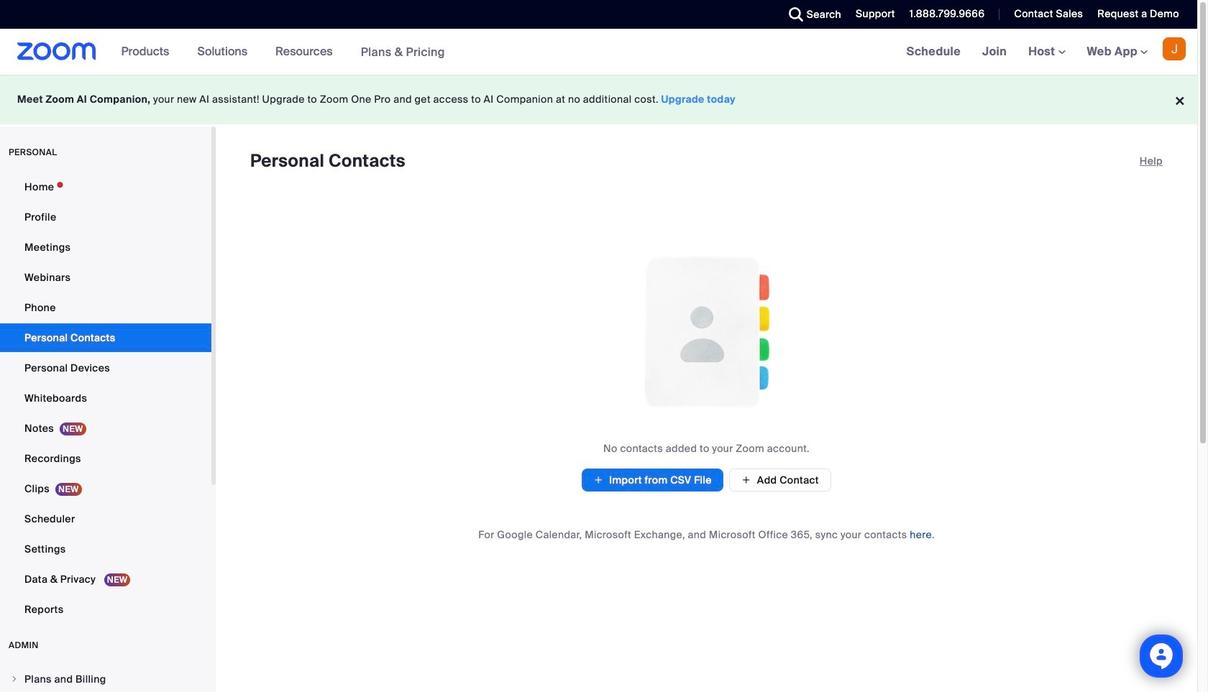 Task type: locate. For each thing, give the bounding box(es) containing it.
profile picture image
[[1163, 37, 1186, 60]]

footer
[[0, 75, 1198, 124]]

zoom logo image
[[17, 42, 96, 60]]

product information navigation
[[110, 29, 456, 76]]

meetings navigation
[[896, 29, 1198, 76]]

add image
[[741, 474, 751, 487]]

banner
[[0, 29, 1198, 76]]

menu item
[[0, 666, 211, 693]]



Task type: vqa. For each thing, say whether or not it's contained in the screenshot.
application
no



Task type: describe. For each thing, give the bounding box(es) containing it.
add image
[[594, 473, 604, 488]]

right image
[[10, 675, 19, 684]]

personal menu menu
[[0, 173, 211, 626]]



